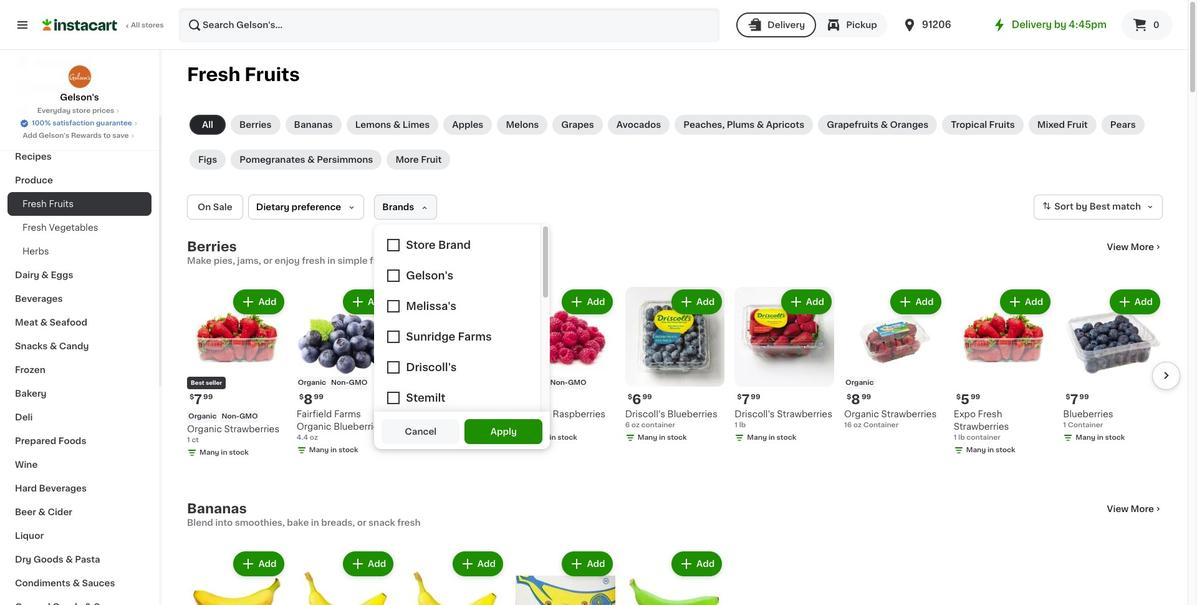 Task type: locate. For each thing, give the bounding box(es) containing it.
many in stock down driscoll's blueberries 6 oz container
[[638, 434, 687, 441]]

in down driscoll's strawberries 1 lb
[[769, 434, 775, 441]]

8 99 from the left
[[971, 393, 981, 400]]

8 up fairfield
[[304, 393, 313, 406]]

in down the expo fresh strawberries 1 lb container
[[988, 446, 994, 453]]

many in stock
[[528, 434, 578, 441], [419, 434, 468, 441], [638, 434, 687, 441], [748, 434, 797, 441], [1076, 434, 1125, 441], [309, 446, 358, 453], [967, 446, 1016, 453], [200, 449, 249, 456]]

herbs link
[[7, 240, 152, 263]]

99 up organic strawberries 16 oz container
[[862, 393, 872, 400]]

5 up cancel button
[[413, 393, 422, 406]]

driscoll's
[[406, 410, 446, 418], [625, 410, 666, 418], [735, 410, 775, 418]]

99 for blueberries
[[643, 393, 652, 400]]

99 for strawberries
[[751, 393, 761, 400]]

1 horizontal spatial lb
[[959, 434, 965, 441]]

berries link up pies,
[[187, 240, 237, 255]]

$ for farms
[[299, 393, 304, 400]]

raspberries inside driscoll's raspberries 6 oz container
[[449, 410, 501, 418]]

best left seller
[[191, 380, 204, 385]]

1 vertical spatial all
[[202, 120, 213, 129]]

many in stock for driscoll's raspberries
[[419, 434, 468, 441]]

2 horizontal spatial 7
[[1071, 393, 1079, 406]]

fresh fruits up 'all' link
[[187, 65, 300, 84]]

or right jams,
[[263, 256, 273, 265]]

cancel button
[[382, 419, 460, 444]]

$ 8 99 for fairfield farms organic blueberries
[[299, 393, 324, 406]]

$ 5 99 up expo
[[957, 393, 981, 406]]

view more for bananas
[[1108, 505, 1155, 513]]

fruits inside tropical fruits "link"
[[990, 120, 1015, 129]]

& left persimmons
[[308, 155, 315, 164]]

many down fairfield farms organic blueberries 4.4 oz
[[309, 446, 329, 453]]

by
[[1055, 20, 1067, 29], [1076, 202, 1088, 211]]

gmo for 8
[[349, 379, 368, 386]]

by left 4:45pm
[[1055, 20, 1067, 29]]

1 horizontal spatial blueberries
[[668, 410, 718, 418]]

container down expo
[[967, 434, 1001, 441]]

6 99 from the left
[[643, 393, 652, 400]]

driscoll's inside driscoll's raspberries 6 oz container
[[406, 410, 446, 418]]

organic inside organic strawberries 1 ct
[[187, 425, 222, 433]]

instacart logo image
[[42, 17, 117, 32]]

99 up blueberries 1 container
[[1080, 393, 1090, 400]]

many in stock for expo fresh strawberries
[[967, 446, 1016, 453]]

0 horizontal spatial $ 7 99
[[190, 393, 213, 406]]

0 vertical spatial berries
[[240, 120, 272, 129]]

by for delivery
[[1055, 20, 1067, 29]]

4:45pm
[[1069, 20, 1107, 29]]

rewards
[[71, 132, 102, 139]]

4 99 from the left
[[314, 393, 324, 400]]

many down each
[[528, 434, 548, 441]]

0 horizontal spatial fresh
[[302, 256, 325, 265]]

fresh
[[302, 256, 325, 265], [398, 518, 421, 527]]

non- up farms
[[331, 379, 349, 386]]

91206
[[922, 20, 952, 29]]

best for best match
[[1090, 202, 1111, 211]]

non- for 8
[[331, 379, 349, 386]]

fruits inside fresh fruits 'link'
[[49, 200, 74, 208]]

many down blueberries 1 container
[[1076, 434, 1096, 441]]

$ 6 99
[[628, 393, 652, 406]]

oz for blueberries
[[632, 421, 640, 428]]

5 for expo
[[961, 393, 970, 406]]

1 vertical spatial view
[[1108, 505, 1129, 513]]

lemons & limes
[[355, 120, 430, 129]]

container for driscoll's
[[422, 421, 458, 428]]

stock down the expo fresh strawberries 1 lb container
[[996, 446, 1016, 453]]

$ down 'best seller'
[[190, 393, 194, 400]]

organic strawberries 1 ct
[[187, 425, 280, 443]]

1 horizontal spatial fresh fruits
[[187, 65, 300, 84]]

bake
[[287, 518, 309, 527]]

bananas for left bananas link
[[187, 502, 247, 515]]

1 horizontal spatial berries
[[240, 120, 272, 129]]

pickup button
[[817, 12, 888, 37]]

in down driscoll's blueberries 6 oz container
[[659, 434, 666, 441]]

bananas
[[294, 120, 333, 129], [187, 502, 247, 515]]

99 up driscoll's strawberries 1 lb
[[751, 393, 761, 400]]

1 vertical spatial beverages
[[39, 484, 87, 493]]

& left sauces
[[73, 579, 80, 588]]

$ 7 99 up blueberries 1 container
[[1066, 393, 1090, 406]]

peaches,
[[684, 120, 725, 129]]

berries
[[240, 120, 272, 129], [187, 240, 237, 253]]

fresh fruits link
[[7, 192, 152, 216]]

many for organic strawberries
[[200, 449, 219, 456]]

peaches, plums & apricots link
[[675, 115, 814, 135]]

container inside driscoll's blueberries 6 oz container
[[642, 421, 676, 428]]

0 vertical spatial lb
[[740, 421, 746, 428]]

organic non-gmo up farms
[[298, 379, 368, 386]]

0 horizontal spatial best
[[191, 380, 204, 385]]

produce link
[[7, 168, 152, 192]]

stock down fairfield farms organic blueberries 4.4 oz
[[339, 446, 358, 453]]

2 horizontal spatial organic non-gmo
[[517, 379, 587, 386]]

seller
[[206, 380, 222, 385]]

fruit down limes
[[421, 155, 442, 164]]

5 for driscoll's
[[413, 393, 422, 406]]

1 inside organic raspberries 1 each
[[516, 421, 519, 428]]

more for bananas
[[1131, 505, 1155, 513]]

99 inside $ 6 99
[[643, 393, 652, 400]]

2 8 from the left
[[304, 393, 313, 406]]

0 horizontal spatial gmo
[[239, 413, 258, 420]]

$ 5 99 up cancel button
[[409, 393, 433, 406]]

1 horizontal spatial fruit
[[1068, 120, 1088, 129]]

gelson's
[[60, 93, 99, 102], [39, 132, 69, 139]]

meat & seafood link
[[7, 311, 152, 334]]

1 horizontal spatial raspberries
[[553, 410, 606, 418]]

bakery link
[[7, 382, 152, 405]]

5 99 from the left
[[423, 393, 433, 400]]

in down organic strawberries 1 ct
[[221, 449, 227, 456]]

1 horizontal spatial all
[[202, 120, 213, 129]]

raspberries inside organic raspberries 1 each
[[553, 410, 606, 418]]

0 horizontal spatial organic non-gmo
[[188, 413, 258, 420]]

6 inside driscoll's raspberries 6 oz container
[[406, 421, 411, 428]]

2 view more from the top
[[1108, 505, 1155, 513]]

0 horizontal spatial container
[[422, 421, 458, 428]]

raspberries for 99
[[553, 410, 606, 418]]

gmo up organic strawberries 1 ct
[[239, 413, 258, 420]]

1 vertical spatial gelson's
[[39, 132, 69, 139]]

non- up organic strawberries 1 ct
[[222, 413, 239, 420]]

strawberries inside organic strawberries 16 oz container
[[882, 410, 937, 418]]

3 $ from the left
[[299, 393, 304, 400]]

many down driscoll's raspberries 6 oz container
[[419, 434, 439, 441]]

Best match Sort by field
[[1034, 195, 1163, 220]]

delivery inside "button"
[[768, 21, 805, 29]]

fresh right the snack
[[398, 518, 421, 527]]

0 vertical spatial best
[[1090, 202, 1111, 211]]

many in stock down driscoll's strawberries 1 lb
[[748, 434, 797, 441]]

0 horizontal spatial 5
[[413, 393, 422, 406]]

$ 7 99
[[190, 393, 213, 406], [738, 393, 761, 406], [1066, 393, 1090, 406]]

0 horizontal spatial lb
[[740, 421, 746, 428]]

99 for farms
[[314, 393, 324, 400]]

0 vertical spatial fruits
[[245, 65, 300, 84]]

bananas link up pomegranates & persimmons link
[[285, 115, 342, 135]]

1 horizontal spatial 7
[[742, 393, 750, 406]]

4 $ from the left
[[409, 393, 413, 400]]

$ 5 99
[[409, 393, 433, 406], [957, 393, 981, 406]]

best left match
[[1090, 202, 1111, 211]]

0 horizontal spatial all
[[131, 22, 140, 29]]

delivery for delivery
[[768, 21, 805, 29]]

1 horizontal spatial non-
[[331, 379, 349, 386]]

1 vertical spatial lb
[[959, 434, 965, 441]]

1 $ 5 99 from the left
[[409, 393, 433, 406]]

0 horizontal spatial berries
[[187, 240, 237, 253]]

berries link up pomegranates
[[231, 115, 280, 135]]

& left oranges at the top right of page
[[881, 120, 888, 129]]

container inside organic strawberries 16 oz container
[[864, 421, 899, 428]]

best inside item carousel region
[[191, 380, 204, 385]]

$ 8 99 up 16
[[847, 393, 872, 406]]

99 inside "6 99"
[[533, 393, 543, 400]]

berries link
[[231, 115, 280, 135], [187, 240, 237, 255]]

2 container from the left
[[422, 421, 458, 428]]

1 vertical spatial view more
[[1108, 505, 1155, 513]]

stock down driscoll's strawberries 1 lb
[[777, 434, 797, 441]]

fresh right expo
[[978, 410, 1003, 418]]

1 driscoll's from the left
[[406, 410, 446, 418]]

driscoll's for 7
[[735, 410, 775, 418]]

fresh fruits
[[187, 65, 300, 84], [22, 200, 74, 208]]

0 horizontal spatial raspberries
[[449, 410, 501, 418]]

99 up fairfield
[[314, 393, 324, 400]]

eggs
[[51, 271, 73, 279]]

2 99 from the left
[[533, 393, 543, 400]]

oz inside driscoll's blueberries 6 oz container
[[632, 421, 640, 428]]

8 $ from the left
[[1066, 393, 1071, 400]]

view more link for berries
[[1108, 241, 1163, 253]]

all for all stores
[[131, 22, 140, 29]]

$ up driscoll's blueberries 6 oz container
[[628, 393, 633, 400]]

best for best seller
[[191, 380, 204, 385]]

on sale
[[198, 203, 233, 211]]

0 button
[[1122, 10, 1173, 40]]

pears link
[[1102, 115, 1145, 135]]

0 horizontal spatial fresh fruits
[[22, 200, 74, 208]]

oz inside fairfield farms organic blueberries 4.4 oz
[[310, 434, 318, 441]]

recipes link
[[7, 145, 152, 168]]

100%
[[32, 120, 51, 127]]

1 horizontal spatial container
[[864, 421, 899, 428]]

1 inside organic strawberries 1 ct
[[187, 436, 190, 443]]

more fruit
[[396, 155, 442, 164]]

in down blueberries 1 container
[[1098, 434, 1104, 441]]

all
[[131, 22, 140, 29], [202, 120, 213, 129]]

None search field
[[178, 7, 721, 42]]

0 horizontal spatial 8
[[304, 393, 313, 406]]

1 vertical spatial fresh fruits
[[22, 200, 74, 208]]

cider
[[48, 508, 72, 516]]

beer & cider
[[15, 508, 72, 516]]

& for lemons & limes
[[393, 120, 401, 129]]

1 vertical spatial best
[[191, 380, 204, 385]]

1 horizontal spatial 8
[[852, 393, 861, 406]]

best inside "field"
[[1090, 202, 1111, 211]]

many in stock for fairfield farms organic blueberries
[[309, 446, 358, 453]]

& for snacks & candy
[[50, 342, 57, 351]]

2 view from the top
[[1108, 505, 1129, 513]]

stock for driscoll's raspberries
[[448, 434, 468, 441]]

1 vertical spatial by
[[1076, 202, 1088, 211]]

many in stock for organic raspberries
[[528, 434, 578, 441]]

0 vertical spatial view
[[1108, 243, 1129, 251]]

many in stock for blueberries
[[1076, 434, 1125, 441]]

0 vertical spatial fresh fruits
[[187, 65, 300, 84]]

stock down organic strawberries 1 ct
[[229, 449, 249, 456]]

many in stock down fairfield farms organic blueberries 4.4 oz
[[309, 446, 358, 453]]

7 down 'best seller'
[[194, 393, 202, 406]]

gelson's down 100%
[[39, 132, 69, 139]]

many for fairfield farms organic blueberries
[[309, 446, 329, 453]]

99 for 1
[[1080, 393, 1090, 400]]

driscoll's inside driscoll's strawberries 1 lb
[[735, 410, 775, 418]]

& for pomegranates & persimmons
[[308, 155, 315, 164]]

1 horizontal spatial gmo
[[349, 379, 368, 386]]

0 horizontal spatial fruits
[[49, 200, 74, 208]]

0 vertical spatial all
[[131, 22, 140, 29]]

many for blueberries
[[1076, 434, 1096, 441]]

99 up driscoll's raspberries 6 oz container
[[423, 393, 433, 400]]

1 vertical spatial more
[[1131, 243, 1155, 251]]

stores
[[142, 22, 164, 29]]

1 5 from the left
[[413, 393, 422, 406]]

strawberries inside driscoll's strawberries 1 lb
[[777, 410, 833, 418]]

melons link
[[497, 115, 548, 135]]

1 container from the left
[[864, 421, 899, 428]]

2 7 from the left
[[742, 393, 750, 406]]

fresh vegetables link
[[7, 216, 152, 240]]

gmo up farms
[[349, 379, 368, 386]]

2 horizontal spatial non-
[[550, 379, 568, 386]]

2 horizontal spatial fruits
[[990, 120, 1015, 129]]

meat & seafood
[[15, 318, 87, 327]]

pears
[[1111, 120, 1136, 129]]

99 up each
[[533, 393, 543, 400]]

all left 'stores'
[[131, 22, 140, 29]]

many
[[528, 434, 548, 441], [419, 434, 439, 441], [638, 434, 658, 441], [748, 434, 767, 441], [1076, 434, 1096, 441], [309, 446, 329, 453], [967, 446, 986, 453], [200, 449, 219, 456]]

2 $ 5 99 from the left
[[957, 393, 981, 406]]

stock down driscoll's raspberries 6 oz container
[[448, 434, 468, 441]]

blueberries inside driscoll's blueberries 6 oz container
[[668, 410, 718, 418]]

in down driscoll's raspberries 6 oz container
[[440, 434, 447, 441]]

gmo
[[568, 379, 587, 386], [349, 379, 368, 386], [239, 413, 258, 420]]

buy it again link
[[7, 75, 152, 100]]

organic inside fairfield farms organic blueberries 4.4 oz
[[297, 422, 332, 431]]

tropical
[[951, 120, 988, 129]]

everyday store prices
[[37, 107, 114, 114]]

fruit right mixed
[[1068, 120, 1088, 129]]

1 vertical spatial bananas
[[187, 502, 247, 515]]

3 container from the left
[[1068, 421, 1104, 428]]

product group
[[187, 287, 287, 460], [297, 287, 396, 458], [406, 287, 506, 445], [516, 287, 615, 445], [625, 287, 725, 445], [735, 287, 835, 445], [845, 287, 944, 430], [954, 287, 1054, 458], [1064, 287, 1163, 445], [187, 549, 287, 605], [297, 549, 396, 605], [406, 549, 506, 605], [516, 549, 615, 605], [625, 549, 725, 605]]

100% satisfaction guarantee
[[32, 120, 132, 127]]

prepared foods link
[[7, 429, 152, 453]]

$ 7 99 up driscoll's strawberries 1 lb
[[738, 393, 761, 406]]

1 vertical spatial fresh
[[398, 518, 421, 527]]

$ 5 99 for expo
[[957, 393, 981, 406]]

1 vertical spatial view more link
[[1108, 503, 1163, 515]]

container inside blueberries 1 container
[[1068, 421, 1104, 428]]

$ 8 99
[[847, 393, 872, 406], [299, 393, 324, 406]]

to
[[103, 132, 111, 139]]

2 horizontal spatial gmo
[[568, 379, 587, 386]]

0 vertical spatial view more
[[1108, 243, 1155, 251]]

$ up cancel button
[[409, 393, 413, 400]]

all up figs 'link'
[[202, 120, 213, 129]]

stock down blueberries 1 container
[[1106, 434, 1125, 441]]

99
[[203, 393, 213, 400], [533, 393, 543, 400], [862, 393, 872, 400], [314, 393, 324, 400], [423, 393, 433, 400], [643, 393, 652, 400], [751, 393, 761, 400], [971, 393, 981, 400], [1080, 393, 1090, 400]]

satisfaction
[[52, 120, 94, 127]]

1 horizontal spatial $ 5 99
[[957, 393, 981, 406]]

in down organic raspberries 1 each
[[550, 434, 556, 441]]

1 horizontal spatial 5
[[961, 393, 970, 406]]

driscoll's for 6
[[625, 410, 666, 418]]

1 inside driscoll's strawberries 1 lb
[[735, 421, 738, 428]]

1 horizontal spatial delivery
[[1012, 20, 1052, 29]]

0 horizontal spatial $ 8 99
[[299, 393, 324, 406]]

expo fresh strawberries 1 lb container
[[954, 410, 1010, 441]]

1 $ from the left
[[190, 393, 194, 400]]

cancel
[[405, 427, 437, 436]]

& for dairy & eggs
[[41, 271, 49, 279]]

driscoll's inside driscoll's blueberries 6 oz container
[[625, 410, 666, 418]]

0 horizontal spatial fruit
[[421, 155, 442, 164]]

1 for driscoll's strawberries
[[735, 421, 738, 428]]

0 vertical spatial fresh
[[302, 256, 325, 265]]

0 horizontal spatial by
[[1055, 20, 1067, 29]]

prepared foods
[[15, 437, 86, 445]]

3 $ 7 99 from the left
[[1066, 393, 1090, 406]]

seafood
[[50, 318, 87, 327]]

bananas up pomegranates & persimmons link
[[294, 120, 333, 129]]

many in stock down organic raspberries 1 each
[[528, 434, 578, 441]]

1 horizontal spatial best
[[1090, 202, 1111, 211]]

0 vertical spatial bananas
[[294, 120, 333, 129]]

or left the snack
[[357, 518, 367, 527]]

oz inside driscoll's raspberries 6 oz container
[[413, 421, 421, 428]]

fresh fruits up fresh vegetables
[[22, 200, 74, 208]]

in right bake
[[311, 518, 319, 527]]

9 99 from the left
[[1080, 393, 1090, 400]]

5 $ from the left
[[628, 393, 633, 400]]

99 up expo
[[971, 393, 981, 400]]

7 $ from the left
[[957, 393, 961, 400]]

1 horizontal spatial driscoll's
[[625, 410, 666, 418]]

6 $ from the left
[[738, 393, 742, 400]]

0 horizontal spatial or
[[263, 256, 273, 265]]

7 99 from the left
[[751, 393, 761, 400]]

1 horizontal spatial bananas link
[[285, 115, 342, 135]]

$ for blueberries
[[628, 393, 633, 400]]

$ up expo
[[957, 393, 961, 400]]

gelson's down again
[[60, 93, 99, 102]]

0 horizontal spatial driscoll's
[[406, 410, 446, 418]]

2 $ 7 99 from the left
[[738, 393, 761, 406]]

view more for berries
[[1108, 243, 1155, 251]]

in for driscoll's strawberries
[[769, 434, 775, 441]]

by inside "field"
[[1076, 202, 1088, 211]]

view more link
[[1108, 241, 1163, 253], [1108, 503, 1163, 515]]

strawberries for organic strawberries 1 ct
[[224, 425, 280, 433]]

fresh down produce
[[22, 200, 47, 208]]

2 horizontal spatial container
[[1068, 421, 1104, 428]]

7 up driscoll's strawberries 1 lb
[[742, 393, 750, 406]]

container inside driscoll's raspberries 6 oz container
[[422, 421, 458, 428]]

2 horizontal spatial driscoll's
[[735, 410, 775, 418]]

store
[[72, 107, 91, 114]]

2 $ from the left
[[847, 393, 852, 400]]

it
[[55, 83, 61, 92]]

99 down 'best seller'
[[203, 393, 213, 400]]

berries up pies,
[[187, 240, 237, 253]]

all inside 'all' link
[[202, 120, 213, 129]]

or
[[263, 256, 273, 265], [357, 518, 367, 527]]

0 horizontal spatial delivery
[[768, 21, 805, 29]]

many down driscoll's strawberries 1 lb
[[748, 434, 767, 441]]

in for organic raspberries
[[550, 434, 556, 441]]

2 vertical spatial more
[[1131, 505, 1155, 513]]

in down fairfield farms organic blueberries 4.4 oz
[[331, 446, 337, 453]]

strawberries inside organic strawberries 1 ct
[[224, 425, 280, 433]]

lists link
[[7, 100, 152, 125]]

$ 7 99 for blueberries
[[1066, 393, 1090, 406]]

$ up 16
[[847, 393, 852, 400]]

0 vertical spatial fruit
[[1068, 120, 1088, 129]]

0 horizontal spatial bananas
[[187, 502, 247, 515]]

2 $ 8 99 from the left
[[299, 393, 324, 406]]

$
[[190, 393, 194, 400], [847, 393, 852, 400], [299, 393, 304, 400], [409, 393, 413, 400], [628, 393, 633, 400], [738, 393, 742, 400], [957, 393, 961, 400], [1066, 393, 1071, 400]]

1 horizontal spatial container
[[967, 434, 1001, 441]]

view more
[[1108, 243, 1155, 251], [1108, 505, 1155, 513]]

item carousel region
[[170, 282, 1181, 482]]

2 raspberries from the left
[[449, 410, 501, 418]]

many down driscoll's blueberries 6 oz container
[[638, 434, 658, 441]]

buy it again
[[35, 83, 88, 92]]

many down the expo fresh strawberries 1 lb container
[[967, 446, 986, 453]]

raspberries
[[553, 410, 606, 418], [449, 410, 501, 418]]

fresh up herbs
[[22, 223, 47, 232]]

0 horizontal spatial container
[[642, 421, 676, 428]]

0 horizontal spatial 7
[[194, 393, 202, 406]]

by for sort
[[1076, 202, 1088, 211]]

& left limes
[[393, 120, 401, 129]]

organic non-gmo up "6 99"
[[517, 379, 587, 386]]

4.4
[[297, 434, 308, 441]]

$ 8 99 up fairfield
[[299, 393, 324, 406]]

bowls
[[391, 256, 418, 265]]

stock for driscoll's strawberries
[[777, 434, 797, 441]]

more for berries
[[1131, 243, 1155, 251]]

1 inside blueberries 1 container
[[1064, 421, 1067, 428]]

add button
[[235, 291, 283, 313], [344, 291, 393, 313], [564, 291, 612, 313], [673, 291, 721, 313], [783, 291, 831, 313], [892, 291, 940, 313], [1002, 291, 1050, 313], [1111, 291, 1160, 313], [235, 553, 283, 575], [344, 553, 393, 575], [454, 553, 502, 575], [564, 553, 612, 575], [673, 553, 721, 575]]

bananas up into
[[187, 502, 247, 515]]

many in stock for driscoll's blueberries
[[638, 434, 687, 441]]

1 horizontal spatial organic non-gmo
[[298, 379, 368, 386]]

many in stock down organic strawberries 1 ct
[[200, 449, 249, 456]]

2 5 from the left
[[961, 393, 970, 406]]

1 vertical spatial fruit
[[421, 155, 442, 164]]

all stores link
[[42, 7, 165, 42]]

5 up expo
[[961, 393, 970, 406]]

apricots
[[767, 120, 805, 129]]

deli
[[15, 413, 33, 422]]

organic inside organic strawberries 16 oz container
[[845, 410, 879, 418]]

1 view from the top
[[1108, 243, 1129, 251]]

0 horizontal spatial $ 5 99
[[409, 393, 433, 406]]

many in stock down blueberries 1 container
[[1076, 434, 1125, 441]]

brands button
[[374, 195, 437, 220]]

1 8 from the left
[[852, 393, 861, 406]]

many down organic strawberries 1 ct
[[200, 449, 219, 456]]

stock down organic raspberries 1 each
[[558, 434, 578, 441]]

0 vertical spatial by
[[1055, 20, 1067, 29]]

candy
[[59, 342, 89, 351]]

2 driscoll's from the left
[[625, 410, 666, 418]]

1 vertical spatial fruits
[[990, 120, 1015, 129]]

& for beer & cider
[[38, 508, 46, 516]]

bakery
[[15, 389, 47, 398]]

stock down driscoll's blueberries 6 oz container
[[667, 434, 687, 441]]

1 $ 8 99 from the left
[[847, 393, 872, 406]]

2 vertical spatial fruits
[[49, 200, 74, 208]]

$ 7 99 down 'best seller'
[[190, 393, 213, 406]]

2 horizontal spatial $ 7 99
[[1066, 393, 1090, 406]]

container
[[864, 421, 899, 428], [422, 421, 458, 428], [1068, 421, 1104, 428]]

add gelson's rewards to save link
[[23, 131, 136, 141]]

by right the sort
[[1076, 202, 1088, 211]]

1 vertical spatial container
[[967, 434, 1001, 441]]

1 view more from the top
[[1108, 243, 1155, 251]]

$ up blueberries 1 container
[[1066, 393, 1071, 400]]

delivery by 4:45pm link
[[992, 17, 1107, 32]]

1 horizontal spatial $ 7 99
[[738, 393, 761, 406]]

1 horizontal spatial by
[[1076, 202, 1088, 211]]

oz
[[854, 421, 862, 428], [413, 421, 421, 428], [632, 421, 640, 428], [310, 434, 318, 441]]

1 horizontal spatial bananas
[[294, 120, 333, 129]]

in left simple
[[327, 256, 336, 265]]

simple
[[338, 256, 368, 265]]

many in stock down the expo fresh strawberries 1 lb container
[[967, 446, 1016, 453]]

& left eggs in the top left of the page
[[41, 271, 49, 279]]

0 vertical spatial view more link
[[1108, 241, 1163, 253]]

all inside all stores link
[[131, 22, 140, 29]]

many for expo fresh strawberries
[[967, 446, 986, 453]]

1 raspberries from the left
[[553, 410, 606, 418]]

berries up pomegranates
[[240, 120, 272, 129]]

oz inside organic strawberries 16 oz container
[[854, 421, 862, 428]]

berries inside "link"
[[240, 120, 272, 129]]

2 view more link from the top
[[1108, 503, 1163, 515]]

$ inside $ 6 99
[[628, 393, 633, 400]]

1 vertical spatial bananas link
[[187, 502, 247, 516]]

3 driscoll's from the left
[[735, 410, 775, 418]]

1 view more link from the top
[[1108, 241, 1163, 253]]

$ up fairfield
[[299, 393, 304, 400]]

3 7 from the left
[[1071, 393, 1079, 406]]



Task type: vqa. For each thing, say whether or not it's contained in the screenshot.
top by
yes



Task type: describe. For each thing, give the bounding box(es) containing it.
0 vertical spatial berries link
[[231, 115, 280, 135]]

delivery for delivery by 4:45pm
[[1012, 20, 1052, 29]]

Search field
[[180, 9, 719, 41]]

many for organic raspberries
[[528, 434, 548, 441]]

vegetables
[[49, 223, 98, 232]]

delivery by 4:45pm
[[1012, 20, 1107, 29]]

& for meat & seafood
[[40, 318, 47, 327]]

apples
[[452, 120, 484, 129]]

meat
[[15, 318, 38, 327]]

prepared
[[15, 437, 56, 445]]

& for condiments & sauces
[[73, 579, 80, 588]]

99 for raspberries
[[423, 393, 433, 400]]

organic non-gmo for 8
[[298, 379, 368, 386]]

8 for organic strawberries
[[852, 393, 861, 406]]

wine
[[15, 460, 38, 469]]

berries for topmost "berries" "link"
[[240, 120, 272, 129]]

again
[[63, 83, 88, 92]]

lemons & limes link
[[347, 115, 439, 135]]

1 7 from the left
[[194, 393, 202, 406]]

hard beverages
[[15, 484, 87, 493]]

apply
[[491, 427, 517, 436]]

each
[[520, 421, 538, 428]]

strawberries for driscoll's strawberries 1 lb
[[777, 410, 833, 418]]

snacks & candy link
[[7, 334, 152, 358]]

oz for raspberries
[[413, 421, 421, 428]]

grapes
[[562, 120, 594, 129]]

berries for "berries" "link" to the bottom
[[187, 240, 237, 253]]

many in stock for driscoll's strawberries
[[748, 434, 797, 441]]

bananas for the top bananas link
[[294, 120, 333, 129]]

0 vertical spatial bananas link
[[285, 115, 342, 135]]

liquor link
[[7, 524, 152, 548]]

$ 7 99 for driscoll's strawberries
[[738, 393, 761, 406]]

ct
[[192, 436, 199, 443]]

$ for 1
[[1066, 393, 1071, 400]]

fresh fruits inside 'link'
[[22, 200, 74, 208]]

service type group
[[737, 12, 888, 37]]

in for driscoll's blueberries
[[659, 434, 666, 441]]

fresh inside the expo fresh strawberries 1 lb container
[[978, 410, 1003, 418]]

more fruit link
[[387, 150, 451, 170]]

oranges
[[890, 120, 929, 129]]

100% satisfaction guarantee button
[[19, 116, 140, 129]]

grapes link
[[553, 115, 603, 135]]

0 horizontal spatial bananas link
[[187, 502, 247, 516]]

strawberries for organic strawberries 16 oz container
[[882, 410, 937, 418]]

liquor
[[15, 531, 44, 540]]

fruit
[[370, 256, 389, 265]]

jams,
[[237, 256, 261, 265]]

stock for fairfield farms organic blueberries
[[339, 446, 358, 453]]

dietary preference button
[[248, 195, 364, 220]]

stock for organic strawberries
[[229, 449, 249, 456]]

1 vertical spatial berries link
[[187, 240, 237, 255]]

gelson's logo image
[[68, 65, 91, 89]]

preference
[[292, 203, 341, 211]]

condiments & sauces
[[15, 579, 115, 588]]

beverages link
[[7, 287, 152, 311]]

in for organic strawberries
[[221, 449, 227, 456]]

sort
[[1055, 202, 1074, 211]]

persimmons
[[317, 155, 373, 164]]

make pies, jams, or enjoy fresh in simple fruit bowls
[[187, 256, 418, 265]]

dairy & eggs
[[15, 271, 73, 279]]

0 vertical spatial gelson's
[[60, 93, 99, 102]]

snacks
[[15, 342, 48, 351]]

view more link for bananas
[[1108, 503, 1163, 515]]

container for organic
[[864, 421, 899, 428]]

1 $ 7 99 from the left
[[190, 393, 213, 406]]

dry
[[15, 555, 31, 564]]

snacks & candy
[[15, 342, 89, 351]]

$ 8 99 for organic strawberries
[[847, 393, 872, 406]]

$ for fresh
[[957, 393, 961, 400]]

pasta
[[75, 555, 100, 564]]

grapefruits & oranges
[[827, 120, 929, 129]]

wine link
[[7, 453, 152, 477]]

plums
[[727, 120, 755, 129]]

blueberries 1 container
[[1064, 410, 1114, 428]]

mixed fruit
[[1038, 120, 1088, 129]]

organic inside organic raspberries 1 each
[[516, 410, 551, 418]]

many for driscoll's strawberries
[[748, 434, 767, 441]]

fresh up 'all' link
[[187, 65, 241, 84]]

all for all
[[202, 120, 213, 129]]

fairfield farms organic blueberries 4.4 oz
[[297, 410, 384, 441]]

1 horizontal spatial fresh
[[398, 518, 421, 527]]

dietary
[[256, 203, 290, 211]]

stock for driscoll's blueberries
[[667, 434, 687, 441]]

stock for organic raspberries
[[558, 434, 578, 441]]

many in stock for organic strawberries
[[200, 449, 249, 456]]

7 for blueberries
[[1071, 393, 1079, 406]]

grapefruits & oranges link
[[819, 115, 938, 135]]

0
[[1154, 21, 1160, 29]]

fruit for more fruit
[[421, 155, 442, 164]]

in for fairfield farms organic blueberries
[[331, 446, 337, 453]]

driscoll's for 5
[[406, 410, 446, 418]]

beer & cider link
[[7, 500, 152, 524]]

dry goods & pasta
[[15, 555, 100, 564]]

blueberries inside fairfield farms organic blueberries 4.4 oz
[[334, 422, 384, 431]]

melons
[[506, 120, 539, 129]]

tropical fruits link
[[943, 115, 1024, 135]]

0 horizontal spatial non-
[[222, 413, 239, 420]]

$ 5 99 for driscoll's
[[409, 393, 433, 406]]

0 vertical spatial beverages
[[15, 294, 63, 303]]

make
[[187, 256, 212, 265]]

99 for fresh
[[971, 393, 981, 400]]

buy
[[35, 83, 53, 92]]

$ for raspberries
[[409, 393, 413, 400]]

many for driscoll's raspberries
[[419, 434, 439, 441]]

in for driscoll's raspberries
[[440, 434, 447, 441]]

breads,
[[321, 518, 355, 527]]

pomegranates & persimmons link
[[231, 150, 382, 170]]

fruit for mixed fruit
[[1068, 120, 1088, 129]]

foods
[[58, 437, 86, 445]]

many for driscoll's blueberries
[[638, 434, 658, 441]]

& right plums at the top right of page
[[757, 120, 764, 129]]

condiments & sauces link
[[7, 571, 152, 595]]

lemons
[[355, 120, 391, 129]]

sauces
[[82, 579, 115, 588]]

dietary preference
[[256, 203, 341, 211]]

blend into smoothies, bake in breads, or snack fresh
[[187, 518, 421, 527]]

raspberries for 5
[[449, 410, 501, 418]]

7 for driscoll's strawberries
[[742, 393, 750, 406]]

in for expo fresh strawberries
[[988, 446, 994, 453]]

best match
[[1090, 202, 1142, 211]]

dairy & eggs link
[[7, 263, 152, 287]]

oz for strawberries
[[854, 421, 862, 428]]

farms
[[334, 410, 361, 418]]

fresh inside 'link'
[[22, 200, 47, 208]]

mixed
[[1038, 120, 1065, 129]]

lb inside driscoll's strawberries 1 lb
[[740, 421, 746, 428]]

2 horizontal spatial blueberries
[[1064, 410, 1114, 418]]

$ for strawberries
[[738, 393, 742, 400]]

& for grapefruits & oranges
[[881, 120, 888, 129]]

sale
[[213, 203, 233, 211]]

stock for expo fresh strawberries
[[996, 446, 1016, 453]]

hard
[[15, 484, 37, 493]]

1 for organic strawberries
[[187, 436, 190, 443]]

3 99 from the left
[[862, 393, 872, 400]]

pickup
[[847, 21, 878, 29]]

grapefruits
[[827, 120, 879, 129]]

1 horizontal spatial or
[[357, 518, 367, 527]]

gmo for 99
[[568, 379, 587, 386]]

8 for fairfield farms organic blueberries
[[304, 393, 313, 406]]

beer
[[15, 508, 36, 516]]

organic non-gmo for 99
[[517, 379, 587, 386]]

view for berries
[[1108, 243, 1129, 251]]

1 99 from the left
[[203, 393, 213, 400]]

brands
[[383, 203, 414, 211]]

in for blueberries
[[1098, 434, 1104, 441]]

peaches, plums & apricots
[[684, 120, 805, 129]]

1 inside the expo fresh strawberries 1 lb container
[[954, 434, 957, 441]]

stock for blueberries
[[1106, 434, 1125, 441]]

organic strawberries 16 oz container
[[845, 410, 937, 428]]

blend
[[187, 518, 213, 527]]

goods
[[34, 555, 63, 564]]

container inside the expo fresh strawberries 1 lb container
[[967, 434, 1001, 441]]

& left pasta
[[66, 555, 73, 564]]

apply button
[[465, 419, 543, 444]]

91206 button
[[902, 7, 977, 42]]

produce
[[15, 176, 53, 185]]

view for bananas
[[1108, 505, 1129, 513]]

6 inside driscoll's blueberries 6 oz container
[[625, 421, 630, 428]]

non- for 99
[[550, 379, 568, 386]]

expo
[[954, 410, 976, 418]]

0 vertical spatial or
[[263, 256, 273, 265]]

0 vertical spatial more
[[396, 155, 419, 164]]

prices
[[92, 107, 114, 114]]

lb inside the expo fresh strawberries 1 lb container
[[959, 434, 965, 441]]

1 horizontal spatial fruits
[[245, 65, 300, 84]]

1 for organic raspberries
[[516, 421, 519, 428]]



